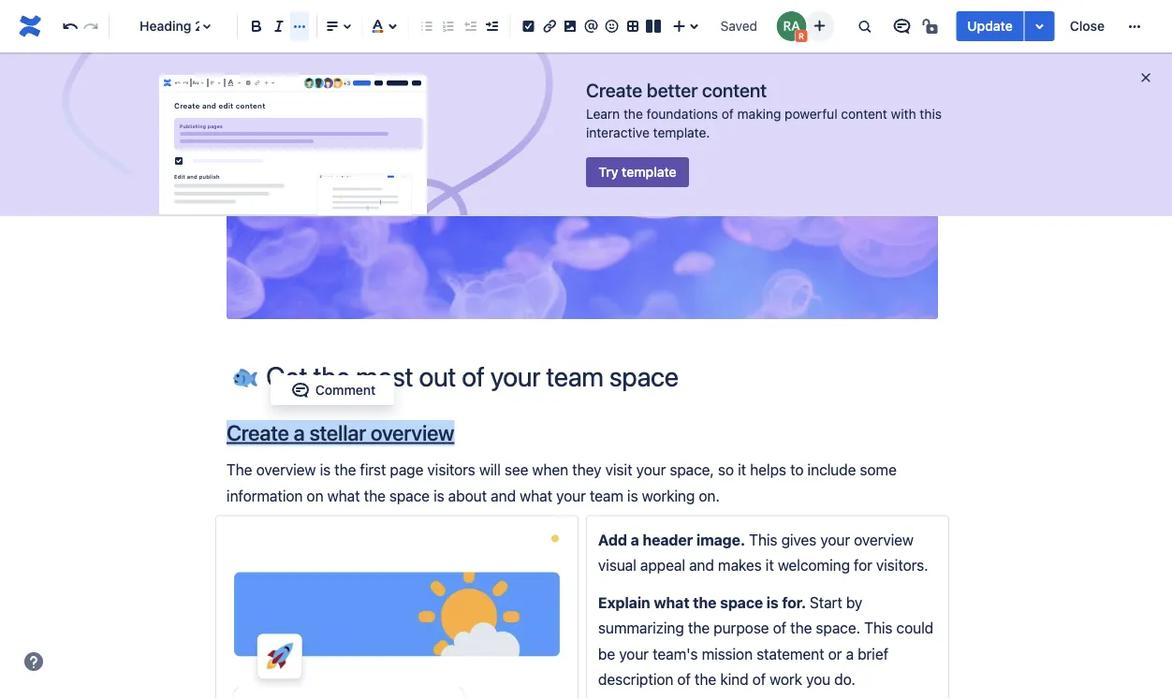 Task type: describe. For each thing, give the bounding box(es) containing it.
create for create better content learn the foundations of making powerful content with this interactive template.
[[586, 79, 643, 101]]

plus image
[[262, 76, 270, 91]]

could
[[897, 620, 934, 637]]

comment button
[[278, 379, 387, 402]]

try
[[599, 164, 619, 180]]

you
[[807, 671, 831, 689]]

appeal
[[641, 557, 686, 575]]

my first space for first my first space link from the right
[[432, 155, 517, 170]]

mission
[[702, 645, 753, 663]]

the right get
[[565, 155, 584, 170]]

overview for this gives your overview visual appeal and makes it welcoming for visitors.
[[854, 531, 914, 549]]

try template button
[[586, 157, 689, 187]]

learn
[[586, 106, 620, 122]]

purpose
[[714, 620, 770, 637]]

for
[[854, 557, 873, 575]]

numbered list ⌘⇧7 image
[[438, 15, 460, 37]]

content
[[361, 155, 409, 170]]

0 horizontal spatial what
[[328, 487, 360, 505]]

this inside start by summarizing the purpose of the space. this could be your team's mission statement or a brief description of the kind of work you do.
[[865, 620, 893, 637]]

when
[[532, 461, 569, 479]]

get
[[539, 155, 561, 170]]

try template
[[599, 164, 677, 180]]

visual
[[599, 557, 637, 575]]

edit
[[174, 173, 185, 179]]

visit
[[606, 461, 633, 479]]

gives
[[782, 531, 817, 549]]

Main content area, start typing to enter text. text field
[[215, 421, 950, 700]]

more formatting image
[[289, 15, 311, 37]]

get the most out of your team space link
[[539, 152, 761, 174]]

start
[[810, 594, 843, 612]]

better
[[647, 79, 698, 101]]

layouts image
[[643, 15, 665, 37]]

for.
[[783, 594, 807, 612]]

create for create a stellar overview
[[227, 421, 289, 446]]

they
[[573, 461, 602, 479]]

team inside get the most out of your team space link
[[691, 155, 721, 170]]

team inside the overview is the first page visitors will see when they visit your space, so it helps to include some information on what the space is about and what your team is working on.
[[590, 487, 624, 505]]

comment image
[[289, 379, 312, 402]]

help image
[[22, 651, 45, 674]]

heading 2
[[140, 18, 203, 34]]

most
[[588, 155, 618, 170]]

powerful
[[785, 106, 838, 122]]

0 horizontal spatial checkbox image
[[171, 154, 186, 168]]

the overview is the first page visitors will see when they visit your space, so it helps to include some information on what the space is about and what your team is working on.
[[227, 461, 901, 505]]

action item image
[[518, 15, 540, 37]]

space.
[[816, 620, 861, 637]]

ruby anderson image
[[777, 11, 807, 41]]

visitors.
[[877, 557, 929, 575]]

link image
[[253, 76, 261, 91]]

out
[[621, 155, 641, 170]]

this
[[920, 106, 942, 122]]

content link
[[361, 152, 409, 174]]

is left for.
[[767, 594, 779, 612]]

a inside start by summarizing the purpose of the space. this could be your team's mission statement or a brief description of the kind of work you do.
[[846, 645, 854, 663]]

makes
[[718, 557, 762, 575]]

about
[[448, 487, 487, 505]]

the left "kind"
[[695, 671, 717, 689]]

chevron down image for text style icon
[[198, 76, 206, 91]]

my first space for 2nd my first space link from right
[[253, 155, 338, 170]]

confluence image
[[15, 11, 45, 41]]

1 my first space link from the left
[[253, 152, 338, 174]]

create better content learn the foundations of making powerful content with this interactive template.
[[586, 79, 942, 141]]

this inside this gives your overview visual appeal and makes it welcoming for visitors.
[[750, 531, 778, 549]]

foundations
[[647, 106, 719, 122]]

update for update
[[968, 18, 1013, 34]]

emoji image
[[601, 15, 624, 37]]

link image
[[538, 15, 561, 37]]

bullet list ⌘⇧8 image
[[416, 15, 438, 37]]

outdent ⇧tab image
[[459, 15, 482, 37]]

2 my first space link from the left
[[432, 152, 517, 174]]

redo image
[[182, 76, 190, 91]]

some
[[860, 461, 897, 479]]

interactive
[[586, 125, 650, 141]]

saved
[[721, 18, 758, 34]]

1 horizontal spatial what
[[520, 487, 553, 505]]

header inside main content area, start typing to enter text. text field
[[643, 531, 693, 549]]

add image, video, or file image
[[559, 15, 582, 37]]

the down for.
[[791, 620, 813, 637]]

image
[[610, 261, 645, 276]]

mention image
[[580, 15, 603, 37]]

close
[[1070, 18, 1105, 34]]

the
[[227, 461, 252, 479]]

my for 2nd my first space link from right
[[253, 155, 271, 170]]

on
[[307, 487, 324, 505]]

update header image button
[[515, 230, 651, 277]]

this gives your overview visual appeal and makes it welcoming for visitors.
[[599, 531, 929, 575]]

will
[[479, 461, 501, 479]]

and right edit
[[187, 173, 197, 179]]

space,
[[670, 461, 715, 479]]

text color image
[[225, 76, 236, 91]]

invite to edit image
[[809, 15, 831, 37]]

the down create a stellar overview
[[335, 461, 356, 479]]

overview for create a stellar overview
[[371, 421, 455, 446]]

image.
[[697, 531, 746, 549]]

+3
[[343, 79, 351, 86]]

a for create
[[294, 421, 305, 446]]

2 horizontal spatial what
[[654, 594, 690, 612]]

indent tab image
[[481, 15, 503, 37]]



Task type: locate. For each thing, give the bounding box(es) containing it.
1 horizontal spatial chevron down image
[[215, 76, 223, 91]]

1 horizontal spatial overview
[[371, 421, 455, 446]]

first
[[275, 155, 298, 170], [453, 155, 477, 170], [360, 461, 386, 479]]

2 my from the left
[[432, 155, 450, 170]]

more image
[[1124, 15, 1147, 37]]

edit
[[219, 101, 234, 110]]

my right move this page icon
[[253, 155, 271, 170]]

is down visitors
[[434, 487, 445, 505]]

0 vertical spatial it
[[738, 461, 747, 479]]

0 horizontal spatial create
[[174, 101, 200, 110]]

the inside "create better content learn the foundations of making powerful content with this interactive template."
[[624, 106, 643, 122]]

close button
[[1059, 11, 1117, 41]]

page
[[390, 461, 424, 479]]

what down appeal
[[654, 594, 690, 612]]

my for first my first space link from the right
[[432, 155, 450, 170]]

with
[[891, 106, 917, 122]]

chevron down image for text color image
[[235, 76, 243, 91]]

2 chevron down image from the left
[[215, 76, 223, 91]]

1 vertical spatial update
[[520, 261, 563, 276]]

1 my first space from the left
[[253, 155, 338, 170]]

italic ⌘i image
[[268, 15, 290, 37]]

team down the "template."
[[691, 155, 721, 170]]

1 horizontal spatial header
[[643, 531, 693, 549]]

0 vertical spatial overview
[[371, 421, 455, 446]]

is up on
[[320, 461, 331, 479]]

your up "working"
[[637, 461, 666, 479]]

a for add
[[631, 531, 640, 549]]

1 horizontal spatial my
[[432, 155, 450, 170]]

1 horizontal spatial chevron down image
[[269, 76, 277, 91]]

create and edit content
[[174, 101, 265, 110]]

1 horizontal spatial a
[[631, 531, 640, 549]]

space up purpose
[[720, 594, 763, 612]]

update left adjust update settings "image"
[[968, 18, 1013, 34]]

undo image
[[174, 76, 182, 91]]

first inside the overview is the first page visitors will see when they visit your space, so it helps to include some information on what the space is about and what your team is working on.
[[360, 461, 386, 479]]

0 horizontal spatial a
[[294, 421, 305, 446]]

my first space
[[253, 155, 338, 170], [432, 155, 517, 170]]

2 horizontal spatial overview
[[854, 531, 914, 549]]

create a stellar overview
[[227, 421, 455, 446]]

get the most out of your team space
[[539, 155, 761, 170]]

update
[[968, 18, 1013, 34], [520, 261, 563, 276]]

space down "making"
[[725, 155, 761, 170]]

chevron down image for align left image
[[215, 76, 223, 91]]

0 vertical spatial update
[[968, 18, 1013, 34]]

and left the edit at the left top of the page
[[202, 101, 216, 110]]

the
[[624, 106, 643, 122], [565, 155, 584, 170], [335, 461, 356, 479], [364, 487, 386, 505], [693, 594, 717, 612], [688, 620, 710, 637], [791, 620, 813, 637], [695, 671, 717, 689]]

heading 2 button
[[117, 6, 229, 47]]

brief
[[858, 645, 889, 663]]

the down explain what the space is for.
[[688, 620, 710, 637]]

0 horizontal spatial it
[[738, 461, 747, 479]]

your down they
[[557, 487, 586, 505]]

move this page image
[[230, 156, 245, 170]]

0 vertical spatial team
[[691, 155, 721, 170]]

2 vertical spatial overview
[[854, 531, 914, 549]]

adjust update settings image
[[1029, 15, 1052, 37]]

edit and publish
[[174, 173, 220, 179]]

this up makes
[[750, 531, 778, 549]]

first left page
[[360, 461, 386, 479]]

overview inside the overview is the first page visitors will see when they visit your space, so it helps to include some information on what the space is about and what your team is working on.
[[256, 461, 316, 479]]

2
[[195, 18, 203, 34]]

content down link image
[[236, 101, 265, 110]]

header up appeal
[[643, 531, 693, 549]]

2 vertical spatial a
[[846, 645, 854, 663]]

space down page
[[390, 487, 430, 505]]

checkbox image
[[244, 76, 252, 91], [171, 154, 186, 168]]

it inside this gives your overview visual appeal and makes it welcoming for visitors.
[[766, 557, 774, 575]]

see
[[505, 461, 529, 479]]

chevron down image left text color image
[[215, 76, 223, 91]]

and
[[202, 101, 216, 110], [187, 173, 197, 179], [491, 487, 516, 505], [690, 557, 715, 575]]

helps
[[751, 461, 787, 479]]

1 horizontal spatial first
[[360, 461, 386, 479]]

add a header image.
[[599, 531, 746, 549]]

update button
[[957, 11, 1025, 41]]

start by summarizing the purpose of the space. this could be your team's mission statement or a brief description of the kind of work you do.
[[599, 594, 938, 689]]

kind
[[721, 671, 749, 689]]

create
[[586, 79, 643, 101], [174, 101, 200, 110], [227, 421, 289, 446]]

of inside "create better content learn the foundations of making powerful content with this interactive template."
[[722, 106, 734, 122]]

overview
[[371, 421, 455, 446], [256, 461, 316, 479], [854, 531, 914, 549]]

your
[[660, 155, 687, 170], [637, 461, 666, 479], [557, 487, 586, 505], [821, 531, 851, 549], [619, 645, 649, 663]]

on.
[[699, 487, 720, 505]]

0 horizontal spatial content
[[236, 101, 265, 110]]

header inside dropdown button
[[566, 261, 606, 276]]

2 my first space from the left
[[432, 155, 517, 170]]

0 vertical spatial create
[[586, 79, 643, 101]]

my first space link left get
[[432, 152, 517, 174]]

making
[[738, 106, 782, 122]]

chevron down image for plus image
[[269, 76, 277, 91]]

working
[[642, 487, 695, 505]]

create for create and edit content
[[174, 101, 200, 110]]

and down the image.
[[690, 557, 715, 575]]

:fish: image
[[233, 363, 258, 388], [233, 363, 258, 388]]

1 vertical spatial team
[[590, 487, 624, 505]]

1 vertical spatial it
[[766, 557, 774, 575]]

create inside "create better content learn the foundations of making powerful content with this interactive template."
[[586, 79, 643, 101]]

what down when
[[520, 487, 553, 505]]

and down "see"
[[491, 487, 516, 505]]

what
[[328, 487, 360, 505], [520, 487, 553, 505], [654, 594, 690, 612]]

update inside dropdown button
[[520, 261, 563, 276]]

my
[[253, 155, 271, 170], [432, 155, 450, 170]]

chevron down image left link image
[[235, 76, 243, 91]]

chevron down image
[[198, 76, 206, 91], [215, 76, 223, 91]]

first right content at the top of the page
[[453, 155, 477, 170]]

content up "making"
[[703, 79, 767, 101]]

my first space left get
[[432, 155, 517, 170]]

is
[[320, 461, 331, 479], [434, 487, 445, 505], [628, 487, 638, 505], [767, 594, 779, 612]]

a left stellar
[[294, 421, 305, 446]]

dismiss image
[[1139, 70, 1154, 85]]

a right or
[[846, 645, 854, 663]]

comment icon image
[[891, 15, 914, 37]]

update inside button
[[968, 18, 1013, 34]]

your inside start by summarizing the purpose of the space. this could be your team's mission statement or a brief description of the kind of work you do.
[[619, 645, 649, 663]]

1 horizontal spatial update
[[968, 18, 1013, 34]]

and inside the overview is the first page visitors will see when they visit your space, so it helps to include some information on what the space is about and what your team is working on.
[[491, 487, 516, 505]]

work
[[770, 671, 803, 689]]

1 horizontal spatial create
[[227, 421, 289, 446]]

space
[[302, 155, 338, 170], [481, 155, 517, 170], [725, 155, 761, 170], [390, 487, 430, 505], [720, 594, 763, 612]]

2 horizontal spatial content
[[842, 106, 888, 122]]

table image
[[622, 15, 644, 37]]

explain
[[599, 594, 651, 612]]

find and replace image
[[854, 15, 876, 37]]

explain what the space is for.
[[599, 594, 810, 612]]

visitors
[[428, 461, 476, 479]]

text style image
[[191, 76, 199, 91]]

header
[[566, 261, 606, 276], [643, 531, 693, 549]]

1 vertical spatial checkbox image
[[171, 154, 186, 168]]

1 horizontal spatial checkbox image
[[244, 76, 252, 91]]

information
[[227, 487, 303, 505]]

0 horizontal spatial header
[[566, 261, 606, 276]]

what right on
[[328, 487, 360, 505]]

no restrictions image
[[921, 15, 944, 37]]

welcoming
[[778, 557, 850, 575]]

team down 'visit'
[[590, 487, 624, 505]]

my first space link
[[253, 152, 338, 174], [432, 152, 517, 174]]

your up 'welcoming'
[[821, 531, 851, 549]]

the up "interactive"
[[624, 106, 643, 122]]

be
[[599, 645, 616, 663]]

space left get
[[481, 155, 517, 170]]

Give this page a title text field
[[266, 362, 939, 393]]

1 vertical spatial overview
[[256, 461, 316, 479]]

content left with at the top of the page
[[842, 106, 888, 122]]

0 vertical spatial header
[[566, 261, 606, 276]]

1 vertical spatial a
[[631, 531, 640, 549]]

it right so
[[738, 461, 747, 479]]

0 horizontal spatial this
[[750, 531, 778, 549]]

content
[[703, 79, 767, 101], [236, 101, 265, 110], [842, 106, 888, 122]]

0 vertical spatial this
[[750, 531, 778, 549]]

1 horizontal spatial it
[[766, 557, 774, 575]]

your inside this gives your overview visual appeal and makes it welcoming for visitors.
[[821, 531, 851, 549]]

overview up page
[[371, 421, 455, 446]]

this
[[750, 531, 778, 549], [865, 620, 893, 637]]

it right makes
[[766, 557, 774, 575]]

0 horizontal spatial my first space
[[253, 155, 338, 170]]

it
[[738, 461, 747, 479], [766, 557, 774, 575]]

checkbox image left link image
[[244, 76, 252, 91]]

do.
[[835, 671, 856, 689]]

checkbox image up edit
[[171, 154, 186, 168]]

chevron down image right link image
[[269, 76, 277, 91]]

2 horizontal spatial first
[[453, 155, 477, 170]]

add
[[599, 531, 628, 549]]

1 horizontal spatial my first space link
[[432, 152, 517, 174]]

1 chevron down image from the left
[[235, 76, 243, 91]]

so
[[718, 461, 734, 479]]

include
[[808, 461, 857, 479]]

update left the image
[[520, 261, 563, 276]]

of
[[722, 106, 734, 122], [645, 155, 657, 170], [773, 620, 787, 637], [678, 671, 691, 689], [753, 671, 766, 689]]

or
[[829, 645, 843, 663]]

chevron down image left align left image
[[198, 76, 206, 91]]

2 vertical spatial create
[[227, 421, 289, 446]]

create up the
[[227, 421, 289, 446]]

0 vertical spatial a
[[294, 421, 305, 446]]

stellar
[[310, 421, 366, 446]]

statement
[[757, 645, 825, 663]]

your up description
[[619, 645, 649, 663]]

align left image
[[321, 15, 344, 37]]

1 horizontal spatial team
[[691, 155, 721, 170]]

team's
[[653, 645, 698, 663]]

update for update header image
[[520, 261, 563, 276]]

pages
[[208, 124, 223, 129]]

confluence image
[[15, 11, 45, 41]]

create inside main content area, start typing to enter text. text field
[[227, 421, 289, 446]]

0 horizontal spatial update
[[520, 261, 563, 276]]

overview up information
[[256, 461, 316, 479]]

1 horizontal spatial my first space
[[432, 155, 517, 170]]

overview inside this gives your overview visual appeal and makes it welcoming for visitors.
[[854, 531, 914, 549]]

summarizing
[[599, 620, 685, 637]]

a
[[294, 421, 305, 446], [631, 531, 640, 549], [846, 645, 854, 663]]

is down 'visit'
[[628, 487, 638, 505]]

1 vertical spatial this
[[865, 620, 893, 637]]

this up brief
[[865, 620, 893, 637]]

1 my from the left
[[253, 155, 271, 170]]

comment
[[316, 383, 376, 398]]

2 chevron down image from the left
[[269, 76, 277, 91]]

heading
[[140, 18, 191, 34]]

the up purpose
[[693, 594, 717, 612]]

it inside the overview is the first page visitors will see when they visit your space, so it helps to include some information on what the space is about and what your team is working on.
[[738, 461, 747, 479]]

1 chevron down image from the left
[[198, 76, 206, 91]]

by
[[847, 594, 863, 612]]

redo ⌘⇧z image
[[80, 15, 102, 37]]

1 horizontal spatial content
[[703, 79, 767, 101]]

space inside the overview is the first page visitors will see when they visit your space, so it helps to include some information on what the space is about and what your team is working on.
[[390, 487, 430, 505]]

template
[[622, 164, 677, 180]]

the right on
[[364, 487, 386, 505]]

0 horizontal spatial team
[[590, 487, 624, 505]]

template.
[[654, 125, 710, 141]]

your down the "template."
[[660, 155, 687, 170]]

create up 'publishing'
[[174, 101, 200, 110]]

align left image
[[208, 76, 216, 91]]

chevron down image
[[235, 76, 243, 91], [269, 76, 277, 91]]

publishing
[[180, 124, 206, 129]]

1 vertical spatial header
[[643, 531, 693, 549]]

description
[[599, 671, 674, 689]]

first right move this page icon
[[275, 155, 298, 170]]

my first space right move this page icon
[[253, 155, 338, 170]]

0 horizontal spatial first
[[275, 155, 298, 170]]

a right 'add'
[[631, 531, 640, 549]]

create up 'learn'
[[586, 79, 643, 101]]

space left content at the top of the page
[[302, 155, 338, 170]]

undo ⌘z image
[[59, 15, 82, 37]]

update header image
[[520, 261, 645, 276]]

2 horizontal spatial a
[[846, 645, 854, 663]]

2 horizontal spatial create
[[586, 79, 643, 101]]

0 vertical spatial checkbox image
[[244, 76, 252, 91]]

0 horizontal spatial overview
[[256, 461, 316, 479]]

to
[[791, 461, 804, 479]]

0 horizontal spatial chevron down image
[[235, 76, 243, 91]]

my right content at the top of the page
[[432, 155, 450, 170]]

0 horizontal spatial chevron down image
[[198, 76, 206, 91]]

0 horizontal spatial my first space link
[[253, 152, 338, 174]]

my first space link right move this page icon
[[253, 152, 338, 174]]

header left the image
[[566, 261, 606, 276]]

and inside this gives your overview visual appeal and makes it welcoming for visitors.
[[690, 557, 715, 575]]

confluence icon image
[[162, 78, 173, 88]]

1 vertical spatial create
[[174, 101, 200, 110]]

1 horizontal spatial this
[[865, 620, 893, 637]]

bold ⌘b image
[[245, 15, 268, 37]]

overview up the visitors.
[[854, 531, 914, 549]]

0 horizontal spatial my
[[253, 155, 271, 170]]

publishing pages
[[180, 124, 223, 129]]

publish
[[199, 173, 220, 179]]



Task type: vqa. For each thing, say whether or not it's contained in the screenshot.
can
no



